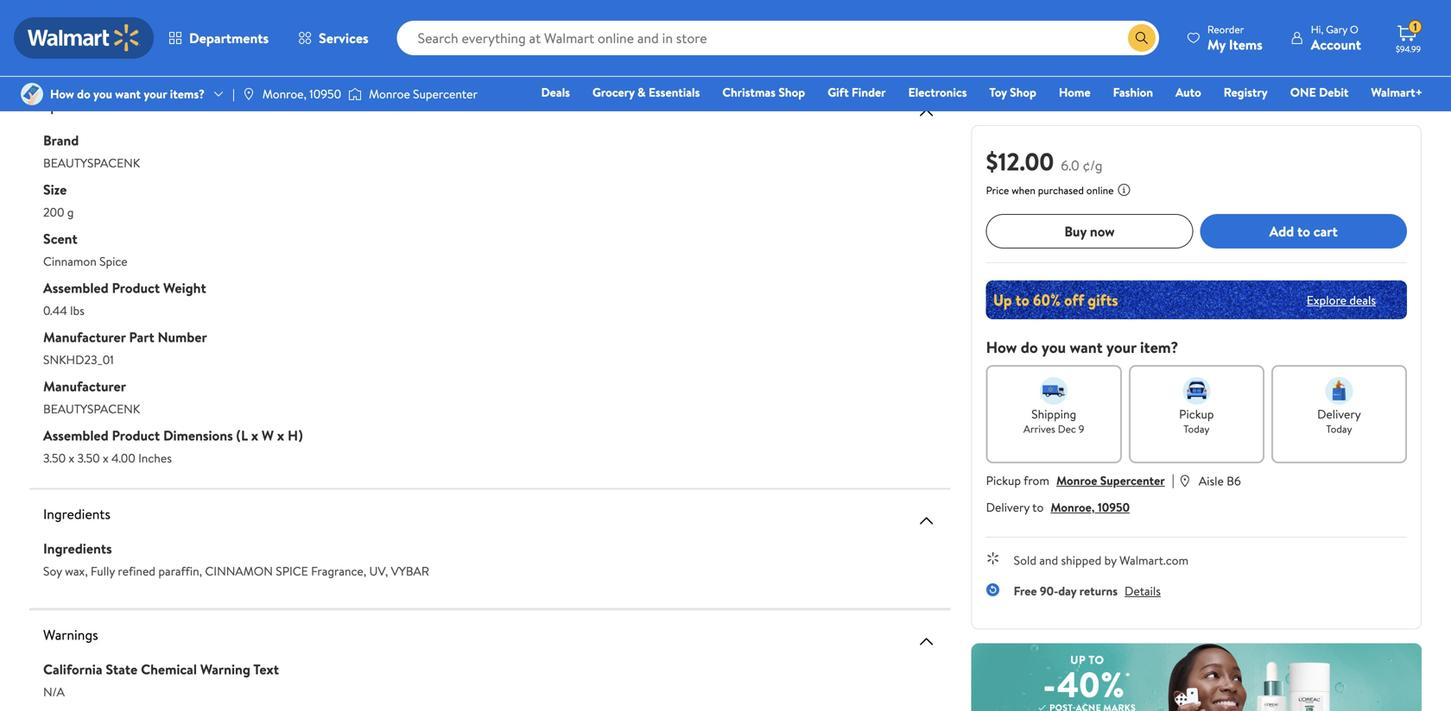 Task type: describe. For each thing, give the bounding box(es) containing it.
fully
[[91, 563, 115, 580]]

0 horizontal spatial 10950
[[310, 85, 341, 102]]

item?
[[1140, 337, 1179, 359]]

do for how do you want your item?
[[1021, 337, 1038, 359]]

show
[[119, 41, 146, 58]]

now
[[1090, 222, 1115, 241]]

from
[[1024, 473, 1050, 489]]

toy
[[990, 84, 1007, 101]]

here,
[[635, 41, 661, 58]]

auto link
[[1168, 83, 1209, 102]]

one debit link
[[1283, 83, 1357, 102]]

soy
[[43, 563, 62, 580]]

items?
[[170, 85, 205, 102]]

Search search field
[[397, 21, 1159, 55]]

vybar
[[391, 563, 429, 580]]

services button
[[283, 17, 383, 59]]

200
[[43, 204, 64, 221]]

want for items?
[[115, 85, 141, 102]]

grocery & essentials link
[[585, 83, 708, 102]]

1 assembled from the top
[[43, 279, 109, 298]]

price when purchased online
[[986, 183, 1114, 198]]

accurate
[[171, 41, 216, 58]]

uv,
[[369, 563, 388, 580]]

pickup for pickup today
[[1180, 406, 1214, 423]]

buy
[[1065, 222, 1087, 241]]

beautyspacenk merchandise
[[43, 11, 191, 28]]

reorder
[[1208, 22, 1244, 37]]

sold and shipped by walmart.com
[[1014, 553, 1189, 569]]

ingredients for ingredients soy wax, fully refined paraffin, cinnamon spice fragrance, uv, vybar
[[43, 540, 112, 559]]

disclaimer
[[852, 41, 905, 58]]

your for item?
[[1107, 337, 1137, 359]]

warnings image
[[916, 632, 937, 653]]

Walmart Site-Wide search field
[[397, 21, 1159, 55]]

explore deals link
[[1300, 285, 1383, 316]]

1 horizontal spatial and
[[664, 41, 683, 58]]

state
[[106, 661, 138, 680]]

to for add to cart
[[1298, 222, 1311, 241]]

2 assembled from the top
[[43, 426, 109, 445]]

g
[[67, 204, 74, 221]]

how for how do you want your item?
[[986, 337, 1017, 359]]

scent
[[43, 229, 77, 248]]

see our disclaimer button
[[810, 41, 905, 58]]

brand
[[43, 131, 79, 150]]

day
[[1059, 583, 1077, 600]]

ingredients image
[[916, 511, 937, 532]]

others
[[485, 41, 519, 58]]

ingredients for ingredients
[[43, 505, 110, 524]]

manufacturers,
[[332, 41, 412, 58]]

part
[[129, 328, 154, 347]]

reorder my items
[[1208, 22, 1263, 54]]

electronics link
[[901, 83, 975, 102]]

(l
[[236, 426, 248, 445]]

gift finder
[[828, 84, 886, 101]]

 image for how do you want your items?
[[21, 83, 43, 105]]

how do you want your items?
[[50, 85, 205, 102]]

1
[[1414, 20, 1418, 34]]

text
[[253, 661, 279, 680]]

you right show
[[149, 41, 168, 58]]

debit
[[1319, 84, 1349, 101]]

you left see
[[592, 41, 611, 58]]

2 beautyspacenk from the top
[[43, 401, 140, 418]]

our
[[832, 41, 849, 58]]

delivery to monroe, 10950
[[986, 499, 1130, 516]]

1 product from the top
[[112, 279, 160, 298]]

see
[[614, 41, 632, 58]]

deals
[[541, 84, 570, 101]]

want for item?
[[1070, 337, 1103, 359]]

up to sixty percent off deals. shop now. image
[[986, 281, 1407, 320]]

lbs
[[70, 302, 85, 319]]

essentials
[[649, 84, 700, 101]]

product
[[219, 41, 261, 58]]

dec
[[1058, 422, 1076, 437]]

shipped
[[1061, 553, 1102, 569]]

cinnamon
[[205, 563, 273, 580]]

items
[[1229, 35, 1263, 54]]

delivery today
[[1318, 406, 1361, 437]]

gift finder link
[[820, 83, 894, 102]]

$12.00
[[986, 145, 1054, 178]]

gary
[[1326, 22, 1348, 37]]

monroe inside "pickup from monroe supercenter |"
[[1057, 473, 1098, 489]]

have
[[704, 41, 728, 58]]

shop for christmas shop
[[779, 84, 805, 101]]

today for pickup
[[1184, 422, 1210, 437]]

warnings
[[43, 626, 98, 645]]

purchased
[[1038, 183, 1084, 198]]

hi,
[[1311, 22, 1324, 37]]

california
[[43, 661, 102, 680]]

toy shop link
[[982, 83, 1045, 102]]

when
[[1012, 183, 1036, 198]]

merchandise
[[124, 11, 191, 28]]

o
[[1350, 22, 1359, 37]]

weight
[[163, 279, 206, 298]]

it.
[[794, 41, 804, 58]]

0 horizontal spatial and
[[463, 41, 482, 58]]

refined
[[118, 563, 156, 580]]

0 horizontal spatial |
[[232, 85, 235, 102]]

monroe supercenter
[[369, 85, 478, 102]]

ingredients soy wax, fully refined paraffin, cinnamon spice fragrance, uv, vybar
[[43, 540, 429, 580]]

size
[[43, 180, 67, 199]]

90-
[[1040, 583, 1059, 600]]

today for delivery
[[1327, 422, 1353, 437]]

aisle b6
[[1199, 473, 1241, 490]]

h)
[[288, 426, 303, 445]]



Task type: locate. For each thing, give the bounding box(es) containing it.
specifications
[[43, 96, 126, 115]]

0 horizontal spatial shop
[[779, 84, 805, 101]]

0 horizontal spatial your
[[144, 85, 167, 102]]

beautyspacenk
[[43, 155, 140, 172], [43, 401, 140, 418]]

and left 'others'
[[463, 41, 482, 58]]

information.
[[264, 41, 329, 58]]

manufacturer up snkhd23_01
[[43, 328, 126, 347]]

intent image for pickup image
[[1183, 378, 1211, 405]]

shop
[[779, 84, 805, 101], [1010, 84, 1037, 101]]

0 vertical spatial monroe,
[[263, 85, 307, 102]]

to inside button
[[1298, 222, 1311, 241]]

| down product
[[232, 85, 235, 102]]

monroe, down information.
[[263, 85, 307, 102]]

2 3.50 from the left
[[77, 450, 100, 467]]

1 vertical spatial monroe,
[[1051, 499, 1095, 516]]

gift
[[828, 84, 849, 101]]

today inside delivery today
[[1327, 422, 1353, 437]]

1 horizontal spatial pickup
[[1180, 406, 1214, 423]]

my
[[1208, 35, 1226, 54]]

1 manufacturer from the top
[[43, 328, 126, 347]]

| left 'aisle'
[[1172, 471, 1175, 490]]

supercenter
[[413, 85, 478, 102], [1101, 473, 1165, 489]]

monroe,
[[263, 85, 307, 102], [1051, 499, 1095, 516]]

1 horizontal spatial want
[[1070, 337, 1103, 359]]

delivery down from
[[986, 499, 1030, 516]]

christmas
[[723, 84, 776, 101]]

$12.00 6.0 ¢/g
[[986, 145, 1103, 178]]

0 vertical spatial 10950
[[310, 85, 341, 102]]

monroe supercenter button
[[1057, 473, 1165, 489]]

1 vertical spatial to
[[1298, 222, 1311, 241]]

add to cart
[[1270, 222, 1338, 241]]

1 ingredients from the top
[[43, 505, 110, 524]]

details button
[[1125, 583, 1161, 600]]

monroe, 10950
[[263, 85, 341, 102]]

spice
[[276, 563, 308, 580]]

spice
[[99, 253, 128, 270]]

0 vertical spatial to
[[105, 41, 116, 58]]

your left item?
[[1107, 337, 1137, 359]]

beautyspacenk
[[43, 11, 122, 28]]

0 vertical spatial how
[[50, 85, 74, 102]]

1 horizontal spatial supercenter
[[1101, 473, 1165, 489]]

beautyspacenk down snkhd23_01
[[43, 401, 140, 418]]

walmart.com
[[1120, 553, 1189, 569]]

1 vertical spatial want
[[1070, 337, 1103, 359]]

and
[[463, 41, 482, 58], [664, 41, 683, 58], [1040, 553, 1059, 569]]

0 vertical spatial do
[[77, 85, 90, 102]]

&
[[638, 84, 646, 101]]

chemical
[[141, 661, 197, 680]]

grocery
[[593, 84, 635, 101]]

1 vertical spatial monroe
[[1057, 473, 1098, 489]]

1 horizontal spatial your
[[1107, 337, 1137, 359]]

0 vertical spatial your
[[144, 85, 167, 102]]

b6
[[1227, 473, 1241, 490]]

beautyspacenk down brand
[[43, 155, 140, 172]]

intent image for delivery image
[[1326, 378, 1353, 405]]

1 horizontal spatial how
[[986, 337, 1017, 359]]

manufacturer
[[43, 328, 126, 347], [43, 377, 126, 396]]

 image
[[21, 83, 43, 105], [242, 87, 256, 101]]

1 vertical spatial do
[[1021, 337, 1038, 359]]

wax,
[[65, 563, 88, 580]]

monroe down manufacturers,
[[369, 85, 410, 102]]

1 vertical spatial beautyspacenk
[[43, 401, 140, 418]]

electronics
[[909, 84, 967, 101]]

0 vertical spatial beautyspacenk
[[43, 155, 140, 172]]

fashion link
[[1106, 83, 1161, 102]]

explore
[[1307, 292, 1347, 309]]

do up shipping on the right bottom of the page
[[1021, 337, 1038, 359]]

pickup down intent image for pickup
[[1180, 406, 1214, 423]]

1 vertical spatial how
[[986, 337, 1017, 359]]

legal information image
[[1117, 183, 1131, 197]]

number
[[158, 328, 207, 347]]

to for delivery to monroe, 10950
[[1033, 499, 1044, 516]]

1 vertical spatial assembled
[[43, 426, 109, 445]]

shop right christmas
[[779, 84, 805, 101]]

one debit
[[1291, 84, 1349, 101]]

warning
[[200, 661, 250, 680]]

1 shop from the left
[[779, 84, 805, 101]]

1 horizontal spatial shop
[[1010, 84, 1037, 101]]

1 vertical spatial ingredients
[[43, 540, 112, 559]]

shop inside the toy shop link
[[1010, 84, 1037, 101]]

product down spice
[[112, 279, 160, 298]]

pickup left from
[[986, 473, 1021, 489]]

how for how do you want your items?
[[50, 85, 74, 102]]

shop inside christmas shop link
[[779, 84, 805, 101]]

0 vertical spatial product
[[112, 279, 160, 298]]

aim
[[83, 41, 102, 58]]

0 horizontal spatial delivery
[[986, 499, 1030, 516]]

you down aim
[[93, 85, 112, 102]]

registry
[[1224, 84, 1268, 101]]

delivery for to
[[986, 499, 1030, 516]]

auto
[[1176, 84, 1202, 101]]

see
[[810, 41, 829, 58]]

shop right toy
[[1010, 84, 1037, 101]]

hi, gary o account
[[1311, 22, 1362, 54]]

2 vertical spatial to
[[1033, 499, 1044, 516]]

0 horizontal spatial how
[[50, 85, 74, 102]]

intent image for shipping image
[[1040, 378, 1068, 405]]

0 horizontal spatial monroe,
[[263, 85, 307, 102]]

assembled up lbs
[[43, 279, 109, 298]]

0 horizontal spatial  image
[[21, 83, 43, 105]]

0 vertical spatial manufacturer
[[43, 328, 126, 347]]

 image down product
[[242, 87, 256, 101]]

1 vertical spatial manufacturer
[[43, 377, 126, 396]]

buy now
[[1065, 222, 1115, 241]]

2 product from the top
[[112, 426, 160, 445]]

provide
[[522, 41, 561, 58]]

0 horizontal spatial do
[[77, 85, 90, 102]]

you
[[149, 41, 168, 58], [592, 41, 611, 58], [93, 85, 112, 102], [1042, 337, 1066, 359]]

to left cart
[[1298, 222, 1311, 241]]

1 horizontal spatial delivery
[[1318, 406, 1361, 423]]

1 vertical spatial supercenter
[[1101, 473, 1165, 489]]

and right sold
[[1040, 553, 1059, 569]]

 image
[[348, 86, 362, 103]]

1 horizontal spatial |
[[1172, 471, 1175, 490]]

pickup today
[[1180, 406, 1214, 437]]

we
[[686, 41, 701, 58]]

what
[[564, 41, 589, 58]]

snkhd23_01
[[43, 352, 114, 369]]

 image for monroe, 10950
[[242, 87, 256, 101]]

fashion
[[1113, 84, 1153, 101]]

delivery down intent image for delivery
[[1318, 406, 1361, 423]]

2 horizontal spatial and
[[1040, 553, 1059, 569]]

to down from
[[1033, 499, 1044, 516]]

2 horizontal spatial to
[[1298, 222, 1311, 241]]

manufacturer down snkhd23_01
[[43, 377, 126, 396]]

your left items?
[[144, 85, 167, 102]]

0 vertical spatial pickup
[[1180, 406, 1214, 423]]

assembled down snkhd23_01
[[43, 426, 109, 445]]

your for items?
[[144, 85, 167, 102]]

cart
[[1314, 222, 1338, 241]]

price
[[986, 183, 1009, 198]]

pickup inside "pickup from monroe supercenter |"
[[986, 473, 1021, 489]]

suppliers
[[414, 41, 461, 58]]

1 horizontal spatial monroe,
[[1051, 499, 1095, 516]]

pickup for pickup from monroe supercenter |
[[986, 473, 1021, 489]]

california state chemical warning text n/a
[[43, 661, 279, 701]]

0 vertical spatial assembled
[[43, 279, 109, 298]]

how
[[50, 85, 74, 102], [986, 337, 1017, 359]]

0 vertical spatial |
[[232, 85, 235, 102]]

today down intent image for delivery
[[1327, 422, 1353, 437]]

0 horizontal spatial today
[[1184, 422, 1210, 437]]

1 vertical spatial |
[[1172, 471, 1175, 490]]

2 manufacturer from the top
[[43, 377, 126, 396]]

0 vertical spatial ingredients
[[43, 505, 110, 524]]

departments button
[[154, 17, 283, 59]]

1 vertical spatial 10950
[[1098, 499, 1130, 516]]

we
[[64, 41, 80, 58]]

0 horizontal spatial pickup
[[986, 473, 1021, 489]]

supercenter down suppliers
[[413, 85, 478, 102]]

add to cart button
[[1200, 214, 1407, 249]]

product
[[112, 279, 160, 298], [112, 426, 160, 445]]

today inside the pickup today
[[1184, 422, 1210, 437]]

dimensions
[[163, 426, 233, 445]]

fragrance,
[[311, 563, 366, 580]]

10950
[[310, 85, 341, 102], [1098, 499, 1130, 516]]

you up intent image for shipping
[[1042, 337, 1066, 359]]

do down aim
[[77, 85, 90, 102]]

home
[[1059, 84, 1091, 101]]

1 horizontal spatial do
[[1021, 337, 1038, 359]]

today down intent image for pickup
[[1184, 422, 1210, 437]]

deals
[[1350, 292, 1376, 309]]

paraffin,
[[158, 563, 202, 580]]

1 vertical spatial your
[[1107, 337, 1137, 359]]

explore deals
[[1307, 292, 1376, 309]]

search icon image
[[1135, 31, 1149, 45]]

free 90-day returns details
[[1014, 583, 1161, 600]]

2 ingredients from the top
[[43, 540, 112, 559]]

monroe, down "pickup from monroe supercenter |"
[[1051, 499, 1095, 516]]

0.44
[[43, 302, 67, 319]]

1 vertical spatial delivery
[[986, 499, 1030, 516]]

free
[[1014, 583, 1037, 600]]

1 beautyspacenk from the top
[[43, 155, 140, 172]]

0 horizontal spatial supercenter
[[413, 85, 478, 102]]

and left we
[[664, 41, 683, 58]]

ingredients inside the ingredients soy wax, fully refined paraffin, cinnamon spice fragrance, uv, vybar
[[43, 540, 112, 559]]

finder
[[852, 84, 886, 101]]

delivery
[[1318, 406, 1361, 423], [986, 499, 1030, 516]]

1 vertical spatial product
[[112, 426, 160, 445]]

cinnamon
[[43, 253, 97, 270]]

0 vertical spatial want
[[115, 85, 141, 102]]

0 horizontal spatial 3.50
[[43, 450, 66, 467]]

0 horizontal spatial want
[[115, 85, 141, 102]]

want down show
[[115, 85, 141, 102]]

departments
[[189, 29, 269, 48]]

shop for toy shop
[[1010, 84, 1037, 101]]

1 horizontal spatial today
[[1327, 422, 1353, 437]]

do for how do you want your items?
[[77, 85, 90, 102]]

10950 down monroe supercenter button
[[1098, 499, 1130, 516]]

product up 4.00
[[112, 426, 160, 445]]

1 horizontal spatial 3.50
[[77, 450, 100, 467]]

home link
[[1051, 83, 1099, 102]]

0 vertical spatial delivery
[[1318, 406, 1361, 423]]

walmart image
[[28, 24, 140, 52]]

want left item?
[[1070, 337, 1103, 359]]

shipping
[[1032, 406, 1077, 423]]

¢/g
[[1083, 156, 1103, 175]]

supercenter up "monroe, 10950" button at the right
[[1101, 473, 1165, 489]]

today
[[1184, 422, 1210, 437], [1327, 422, 1353, 437]]

supercenter inside "pickup from monroe supercenter |"
[[1101, 473, 1165, 489]]

3.50
[[43, 450, 66, 467], [77, 450, 100, 467]]

monroe up "monroe, 10950" button at the right
[[1057, 473, 1098, 489]]

1 today from the left
[[1184, 422, 1210, 437]]

1 vertical spatial pickup
[[986, 473, 1021, 489]]

1 horizontal spatial to
[[1033, 499, 1044, 516]]

1 horizontal spatial 10950
[[1098, 499, 1130, 516]]

delivery for today
[[1318, 406, 1361, 423]]

0 vertical spatial supercenter
[[413, 85, 478, 102]]

1 horizontal spatial monroe
[[1057, 473, 1098, 489]]

x
[[251, 426, 258, 445], [277, 426, 284, 445], [69, 450, 74, 467], [103, 450, 109, 467]]

grocery & essentials
[[593, 84, 700, 101]]

0 horizontal spatial monroe
[[369, 85, 410, 102]]

2 today from the left
[[1327, 422, 1353, 437]]

1 3.50 from the left
[[43, 450, 66, 467]]

2 shop from the left
[[1010, 84, 1037, 101]]

1 horizontal spatial  image
[[242, 87, 256, 101]]

10950 down information.
[[310, 85, 341, 102]]

0 horizontal spatial to
[[105, 41, 116, 58]]

0 vertical spatial monroe
[[369, 85, 410, 102]]

 image left specifications
[[21, 83, 43, 105]]

to right aim
[[105, 41, 116, 58]]

specifications image
[[916, 102, 937, 123]]

$94.99
[[1396, 43, 1421, 55]]

9
[[1079, 422, 1085, 437]]



Task type: vqa. For each thing, say whether or not it's contained in the screenshot.
floors in the 2000pa Suction Power 100 Minute Runtime Mapping Technology Cleans Row by Row Wi-Fi enabled Cleans carpets and hard floors One touch control Self Charging 3 Brush system with HEPA filter Compatible with Google and Alexa Drop Sensor built in The new iHome AutoVac Juno weighs less than 9lbs
no



